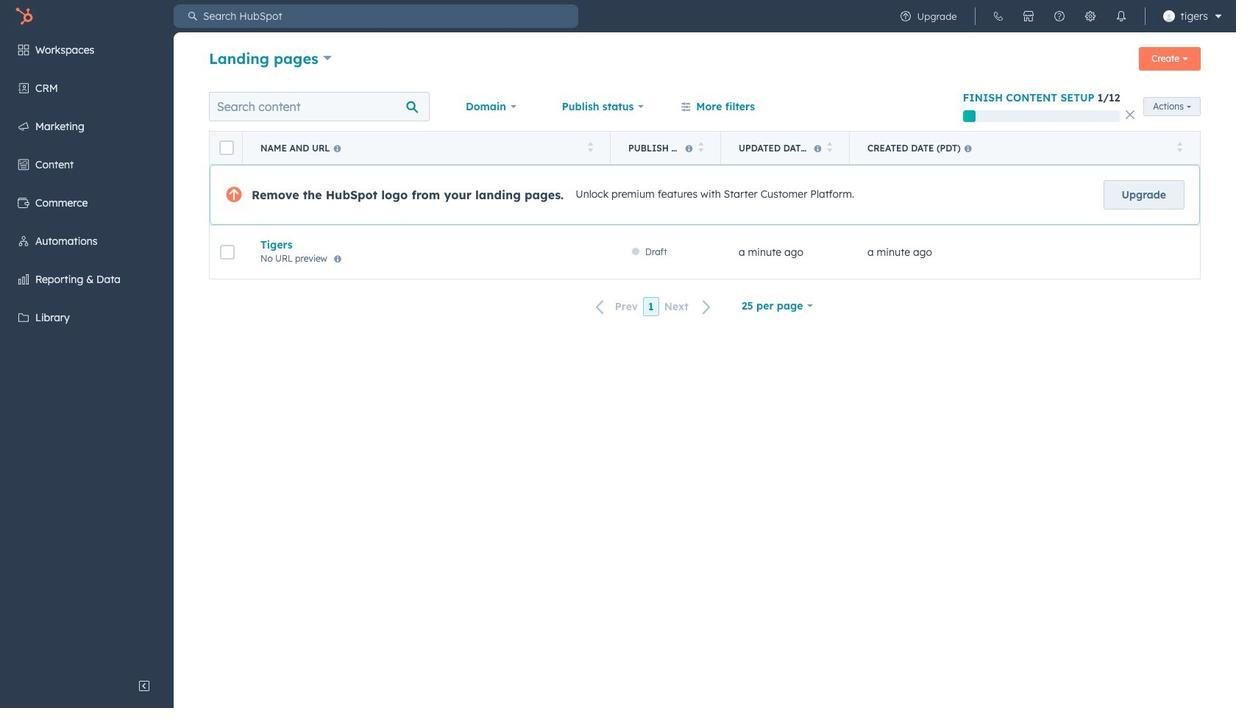 Task type: vqa. For each thing, say whether or not it's contained in the screenshot.
Create in Popup Button
no



Task type: locate. For each thing, give the bounding box(es) containing it.
0 horizontal spatial press to sort. image
[[698, 142, 704, 152]]

Search HubSpot search field
[[197, 4, 579, 28]]

1 press to sort. element from the left
[[588, 142, 593, 154]]

press to sort. element
[[588, 142, 593, 154], [698, 142, 704, 154], [827, 142, 833, 154], [1177, 142, 1183, 154]]

1 press to sort. image from the left
[[698, 142, 704, 152]]

press to sort. image for second press to sort. element from right
[[827, 142, 833, 152]]

menu
[[890, 0, 1228, 32], [0, 32, 174, 672]]

progress bar
[[963, 110, 976, 122]]

2 press to sort. element from the left
[[698, 142, 704, 154]]

2 press to sort. image from the left
[[827, 142, 833, 152]]

3 press to sort. image from the left
[[1177, 142, 1183, 152]]

settings image
[[1085, 10, 1097, 22]]

2 horizontal spatial press to sort. image
[[1177, 142, 1183, 152]]

0 horizontal spatial menu
[[0, 32, 174, 672]]

press to sort. image
[[698, 142, 704, 152], [827, 142, 833, 152], [1177, 142, 1183, 152]]

4 press to sort. element from the left
[[1177, 142, 1183, 154]]

1 horizontal spatial press to sort. image
[[827, 142, 833, 152]]

close image
[[1127, 110, 1135, 119]]

banner
[[209, 43, 1201, 77]]

press to sort. image for 4th press to sort. element from left
[[1177, 142, 1183, 152]]

help image
[[1054, 10, 1066, 22]]

marketplaces image
[[1023, 10, 1035, 22]]



Task type: describe. For each thing, give the bounding box(es) containing it.
3 press to sort. element from the left
[[827, 142, 833, 154]]

press to sort. image
[[588, 142, 593, 152]]

1 horizontal spatial menu
[[890, 0, 1228, 32]]

press to sort. image for 2nd press to sort. element
[[698, 142, 704, 152]]

pagination navigation
[[587, 297, 721, 317]]

notifications image
[[1116, 10, 1127, 22]]

howard n/a image
[[1163, 10, 1175, 22]]

Search content search field
[[209, 92, 430, 121]]



